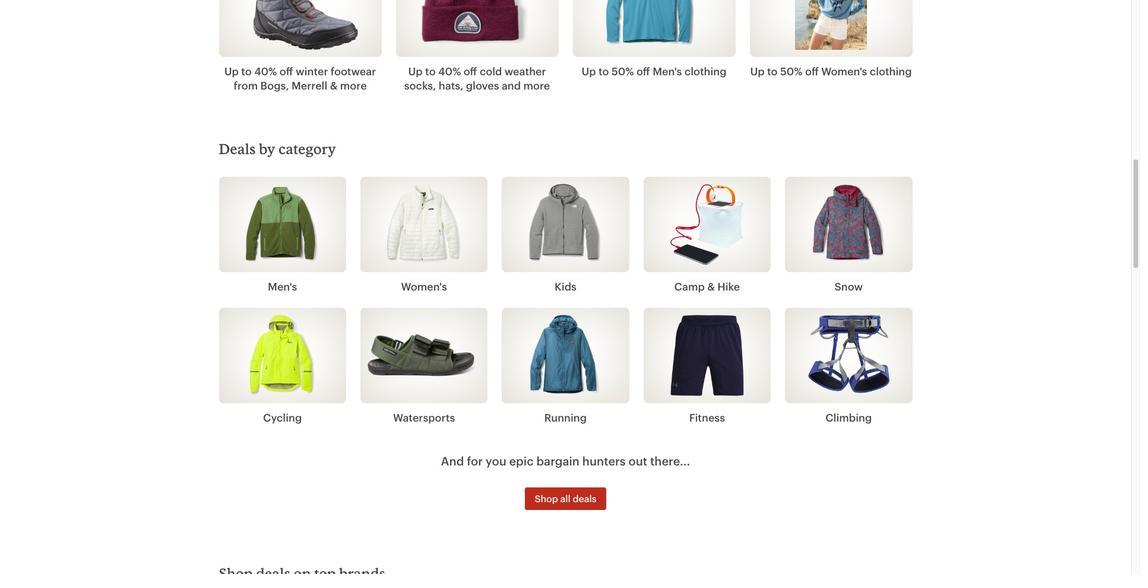 Task type: locate. For each thing, give the bounding box(es) containing it.
3 off from the left
[[636, 65, 650, 78]]

deals
[[219, 140, 256, 157]]

up
[[224, 65, 239, 78], [408, 65, 423, 78], [582, 65, 596, 78], [750, 65, 765, 78]]

to for up to 50% off men's clothing
[[599, 65, 609, 78]]

out
[[629, 454, 647, 468]]

women's inside women's link
[[401, 280, 447, 293]]

1 40% from the left
[[254, 65, 277, 78]]

1 to from the left
[[241, 65, 252, 78]]

1 off from the left
[[280, 65, 293, 78]]

up inside up to 40% off cold weather socks, hats, gloves and more
[[408, 65, 423, 78]]

to
[[241, 65, 252, 78], [425, 65, 436, 78], [599, 65, 609, 78], [767, 65, 778, 78]]

1 horizontal spatial more
[[523, 79, 550, 92]]

2 more from the left
[[523, 79, 550, 92]]

more down footwear
[[340, 79, 367, 92]]

snow link
[[785, 280, 912, 294]]

and for you epic bargain hunters out there...
[[441, 454, 690, 468]]

category
[[279, 140, 336, 157]]

more
[[340, 79, 367, 92], [523, 79, 550, 92]]

fitness link
[[644, 411, 771, 425]]

up to 50% off women's clothing
[[750, 65, 912, 78]]

from
[[234, 79, 258, 92]]

off inside up to 40% off cold weather socks, hats, gloves and more
[[464, 65, 477, 78]]

up inside the up to 40% off winter footwear from bogs, merrell & more
[[224, 65, 239, 78]]

watersports link
[[360, 411, 488, 425]]

weather
[[505, 65, 546, 78]]

0 vertical spatial women's
[[821, 65, 867, 78]]

40% up hats,
[[438, 65, 461, 78]]

1 horizontal spatial 50%
[[780, 65, 803, 78]]

up to 50% off women's clothing link
[[750, 64, 912, 78]]

off inside the up to 40% off winter footwear from bogs, merrell & more
[[280, 65, 293, 78]]

40% inside the up to 40% off winter footwear from bogs, merrell & more
[[254, 65, 277, 78]]

40%
[[254, 65, 277, 78], [438, 65, 461, 78]]

cycling
[[263, 411, 302, 424]]

1 vertical spatial men's
[[268, 280, 297, 293]]

deals
[[573, 493, 597, 504]]

off for women's
[[805, 65, 819, 78]]

epic
[[509, 454, 534, 468]]

cold
[[480, 65, 502, 78]]

3 to from the left
[[599, 65, 609, 78]]

2 50% from the left
[[780, 65, 803, 78]]

4 up from the left
[[750, 65, 765, 78]]

40% for bogs,
[[254, 65, 277, 78]]

4 to from the left
[[767, 65, 778, 78]]

to inside up to 40% off cold weather socks, hats, gloves and more
[[425, 65, 436, 78]]

40% up bogs,
[[254, 65, 277, 78]]

& inside the up to 40% off winter footwear from bogs, merrell & more
[[330, 79, 338, 92]]

0 horizontal spatial 40%
[[254, 65, 277, 78]]

merrell
[[292, 79, 327, 92]]

shop all deals
[[535, 493, 597, 504]]

winter
[[296, 65, 328, 78]]

1 up from the left
[[224, 65, 239, 78]]

hats,
[[439, 79, 463, 92]]

1 50% from the left
[[612, 65, 634, 78]]

up for up to 40% off winter footwear from bogs, merrell & more
[[224, 65, 239, 78]]

up to 50% off men's clothing link
[[573, 64, 735, 78]]

you
[[486, 454, 506, 468]]

0 horizontal spatial more
[[340, 79, 367, 92]]

1 horizontal spatial 40%
[[438, 65, 461, 78]]

& down footwear
[[330, 79, 338, 92]]

up to 40% off winter footwear from bogs, merrell & more
[[224, 65, 376, 92]]

hunters
[[582, 454, 626, 468]]

more inside the up to 40% off winter footwear from bogs, merrell & more
[[340, 79, 367, 92]]

50% inside "up to 50% off men's clothing" link
[[612, 65, 634, 78]]

0 horizontal spatial women's
[[401, 280, 447, 293]]

1 horizontal spatial clothing
[[870, 65, 912, 78]]

0 horizontal spatial clothing
[[685, 65, 727, 78]]

by
[[259, 140, 275, 157]]

climbing link
[[785, 411, 912, 425]]

more for and
[[523, 79, 550, 92]]

more inside up to 40% off cold weather socks, hats, gloves and more
[[523, 79, 550, 92]]

1 horizontal spatial women's
[[821, 65, 867, 78]]

40% for hats,
[[438, 65, 461, 78]]

more down weather
[[523, 79, 550, 92]]

2 up from the left
[[408, 65, 423, 78]]

footwear
[[331, 65, 376, 78]]

1 vertical spatial &
[[707, 280, 715, 293]]

& left hike
[[707, 280, 715, 293]]

climbing
[[826, 411, 872, 424]]

50% for men's
[[612, 65, 634, 78]]

2 clothing from the left
[[870, 65, 912, 78]]

4 off from the left
[[805, 65, 819, 78]]

0 vertical spatial men's
[[653, 65, 682, 78]]

&
[[330, 79, 338, 92], [707, 280, 715, 293]]

up to 50% off men's clothing
[[582, 65, 727, 78]]

40% inside up to 40% off cold weather socks, hats, gloves and more
[[438, 65, 461, 78]]

1 more from the left
[[340, 79, 367, 92]]

2 off from the left
[[464, 65, 477, 78]]

women's
[[821, 65, 867, 78], [401, 280, 447, 293]]

men's
[[653, 65, 682, 78], [268, 280, 297, 293]]

to for up to 40% off cold weather socks, hats, gloves and more
[[425, 65, 436, 78]]

clothing
[[685, 65, 727, 78], [870, 65, 912, 78]]

shop
[[535, 493, 558, 504]]

1 clothing from the left
[[685, 65, 727, 78]]

0 horizontal spatial men's
[[268, 280, 297, 293]]

1 vertical spatial women's
[[401, 280, 447, 293]]

shop all deals link
[[525, 488, 606, 510]]

0 horizontal spatial &
[[330, 79, 338, 92]]

2 40% from the left
[[438, 65, 461, 78]]

50% inside up to 50% off women's clothing link
[[780, 65, 803, 78]]

0 horizontal spatial 50%
[[612, 65, 634, 78]]

running link
[[502, 411, 629, 425]]

up for up to 50% off women's clothing
[[750, 65, 765, 78]]

women's inside up to 50% off women's clothing link
[[821, 65, 867, 78]]

2 to from the left
[[425, 65, 436, 78]]

cycling link
[[219, 411, 346, 425]]

off
[[280, 65, 293, 78], [464, 65, 477, 78], [636, 65, 650, 78], [805, 65, 819, 78]]

0 vertical spatial &
[[330, 79, 338, 92]]

3 up from the left
[[582, 65, 596, 78]]

50%
[[612, 65, 634, 78], [780, 65, 803, 78]]

to inside the up to 40% off winter footwear from bogs, merrell & more
[[241, 65, 252, 78]]

1 horizontal spatial &
[[707, 280, 715, 293]]



Task type: describe. For each thing, give the bounding box(es) containing it.
for
[[467, 454, 483, 468]]

camp & hike link
[[644, 280, 771, 294]]

kids link
[[502, 280, 629, 294]]

1 horizontal spatial men's
[[653, 65, 682, 78]]

up to 40% off winter footwear from bogs, merrell & more link
[[219, 64, 382, 93]]

up for up to 50% off men's clothing
[[582, 65, 596, 78]]

kids
[[555, 280, 577, 293]]

and
[[441, 454, 464, 468]]

50% for women's
[[780, 65, 803, 78]]

to for up to 50% off women's clothing
[[767, 65, 778, 78]]

all
[[560, 493, 571, 504]]

off for cold
[[464, 65, 477, 78]]

watersports
[[393, 411, 455, 424]]

clothing for up to 50% off men's clothing
[[685, 65, 727, 78]]

up to 40% off cold weather socks, hats, gloves and more link
[[396, 64, 558, 93]]

men's link
[[219, 280, 346, 294]]

fitness
[[689, 411, 725, 424]]

women's link
[[360, 280, 488, 294]]

to for up to 40% off winter footwear from bogs, merrell & more
[[241, 65, 252, 78]]

gloves
[[466, 79, 499, 92]]

more for &
[[340, 79, 367, 92]]

off for men's
[[636, 65, 650, 78]]

hike
[[718, 280, 740, 293]]

there...
[[650, 454, 690, 468]]

& inside camp & hike link
[[707, 280, 715, 293]]

camp
[[674, 280, 705, 293]]

snow
[[835, 280, 863, 293]]

camp & hike
[[674, 280, 740, 293]]

bogs,
[[260, 79, 289, 92]]

up to 40% off cold weather socks, hats, gloves and more
[[404, 65, 550, 92]]

socks,
[[404, 79, 436, 92]]

clothing for up to 50% off women's clothing
[[870, 65, 912, 78]]

bargain
[[536, 454, 580, 468]]

deals by category
[[219, 140, 336, 157]]

off for winter
[[280, 65, 293, 78]]

up for up to 40% off cold weather socks, hats, gloves and more
[[408, 65, 423, 78]]

and
[[502, 79, 521, 92]]

running
[[544, 411, 587, 424]]



Task type: vqa. For each thing, say whether or not it's contained in the screenshot.
MULTI icon
no



